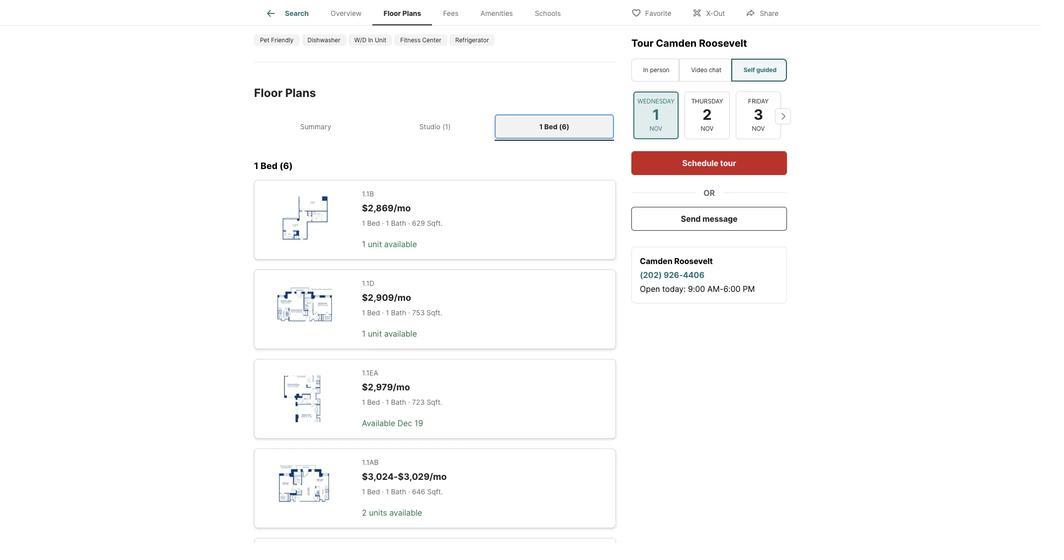 Task type: locate. For each thing, give the bounding box(es) containing it.
plans up fitness
[[403, 9, 421, 18]]

fitness center
[[400, 36, 442, 44]]

plans up summary
[[285, 86, 316, 100]]

wednesday 1 nov
[[638, 98, 675, 132]]

bath down $2,909/mo
[[391, 308, 406, 317]]

guided
[[757, 66, 777, 74]]

629
[[412, 219, 425, 227]]

·
[[382, 219, 384, 227], [408, 219, 410, 227], [382, 308, 384, 317], [408, 308, 410, 317], [382, 398, 384, 406], [408, 398, 410, 406], [382, 488, 384, 496], [408, 488, 410, 496]]

tour camden roosevelt
[[632, 37, 747, 49]]

0 vertical spatial in
[[368, 36, 373, 44]]

sqft. right 753
[[427, 308, 442, 317]]

sqft.
[[427, 219, 443, 227], [427, 308, 442, 317], [427, 398, 442, 406], [427, 488, 443, 496]]

today:
[[663, 284, 686, 294]]

0 vertical spatial available
[[384, 239, 417, 249]]

unit
[[375, 36, 386, 44]]

1 unit available for $2,869/mo
[[362, 239, 417, 249]]

schedule
[[683, 158, 719, 168]]

friday 3 nov
[[748, 98, 769, 132]]

center
[[422, 36, 442, 44]]

· left 646 on the bottom left of page
[[408, 488, 410, 496]]

friday
[[748, 98, 769, 105]]

1 unit available
[[362, 239, 417, 249], [362, 329, 417, 339]]

sqft. right 646 on the bottom left of page
[[427, 488, 443, 496]]

2 horizontal spatial nov
[[752, 125, 765, 132]]

0 vertical spatial 2
[[703, 106, 712, 124]]

bath for $3,024-
[[391, 488, 406, 496]]

nov inside thursday 2 nov
[[701, 125, 714, 132]]

2 unit from the top
[[368, 329, 382, 339]]

1 bed (6) tab
[[495, 114, 614, 139]]

camden
[[656, 37, 697, 49], [640, 256, 673, 266]]

overview
[[331, 9, 362, 18]]

(6)
[[559, 122, 570, 131], [280, 161, 293, 171]]

$3,029/mo
[[398, 471, 447, 482]]

floor plans tab
[[373, 1, 432, 25]]

unit down 1 bed · 1 bath · 753 sqft.
[[368, 329, 382, 339]]

0 horizontal spatial in
[[368, 36, 373, 44]]

2 nov from the left
[[701, 125, 714, 132]]

sqft. for $3,024-$3,029/mo
[[427, 488, 443, 496]]

roosevelt up chat
[[699, 37, 747, 49]]

1 bed · 1 bath · 629 sqft.
[[362, 219, 443, 227]]

1 unit from the top
[[368, 239, 382, 249]]

available
[[384, 239, 417, 249], [384, 329, 417, 339], [389, 508, 422, 518]]

floor plans inside floor plans tab
[[384, 9, 421, 18]]

(202) 926-4406 link
[[640, 270, 705, 280]]

1 unit available down 1 bed · 1 bath · 753 sqft.
[[362, 329, 417, 339]]

1 vertical spatial 1 bed (6)
[[254, 161, 293, 171]]

1 horizontal spatial floor
[[384, 9, 401, 18]]

search link
[[265, 7, 309, 19]]

1 inside 'tab'
[[539, 122, 543, 131]]

0 vertical spatial tab list
[[254, 0, 580, 25]]

(1)
[[443, 122, 451, 131]]

0 vertical spatial 1 unit available
[[362, 239, 417, 249]]

1 horizontal spatial 2
[[703, 106, 712, 124]]

1.1ea image
[[271, 375, 338, 422]]

2
[[703, 106, 712, 124], [362, 508, 367, 518]]

floor plans
[[384, 9, 421, 18], [254, 86, 316, 100]]

1 vertical spatial camden
[[640, 256, 673, 266]]

· left 629
[[408, 219, 410, 227]]

1.1ea $2,979/mo
[[362, 368, 410, 392]]

1 bath from the top
[[391, 219, 406, 227]]

sq
[[439, 4, 449, 14]]

roosevelt up 4406
[[675, 256, 713, 266]]

0 horizontal spatial floor
[[254, 86, 283, 100]]

3 bath from the top
[[391, 398, 406, 406]]

1 horizontal spatial plans
[[403, 9, 421, 18]]

19
[[415, 418, 423, 428]]

1 vertical spatial unit
[[368, 329, 382, 339]]

1
[[653, 106, 660, 124], [539, 122, 543, 131], [254, 161, 259, 171], [362, 219, 365, 227], [386, 219, 389, 227], [362, 239, 366, 249], [362, 308, 365, 317], [386, 308, 389, 317], [362, 329, 366, 339], [362, 398, 365, 406], [386, 398, 389, 406], [362, 488, 365, 496], [386, 488, 389, 496]]

6:00
[[724, 284, 741, 294]]

in left person on the right top of page
[[643, 66, 649, 74]]

· down $2,979/mo
[[382, 398, 384, 406]]

open
[[640, 284, 660, 294]]

tab list
[[254, 0, 580, 25], [254, 112, 616, 141]]

0 vertical spatial floor plans
[[384, 9, 421, 18]]

1 1 unit available from the top
[[362, 239, 417, 249]]

926-
[[664, 270, 683, 280]]

fees tab
[[432, 1, 470, 25]]

available down "1 bed · 1 bath · 629 sqft."
[[384, 239, 417, 249]]

available down 1 bed · 1 bath · 753 sqft.
[[384, 329, 417, 339]]

unit down "1 bed · 1 bath · 629 sqft."
[[368, 239, 382, 249]]

studio (1) tab
[[375, 114, 495, 139]]

floor inside tab
[[384, 9, 401, 18]]

roosevelt inside "camden roosevelt (202) 926-4406 open today: 9:00 am-6:00 pm"
[[675, 256, 713, 266]]

nov down wednesday
[[650, 125, 663, 132]]

bed for $2,869/mo
[[367, 219, 380, 227]]

0 vertical spatial floor
[[384, 9, 401, 18]]

· down $2,869/mo
[[382, 219, 384, 227]]

0 vertical spatial plans
[[403, 9, 421, 18]]

1 vertical spatial available
[[384, 329, 417, 339]]

ft
[[451, 4, 459, 14]]

list box
[[632, 59, 787, 82]]

2 units available
[[362, 508, 422, 518]]

amenities tab
[[470, 1, 524, 25]]

0 vertical spatial 1 bed (6)
[[539, 122, 570, 131]]

in
[[368, 36, 373, 44], [643, 66, 649, 74]]

0 horizontal spatial plans
[[285, 86, 316, 100]]

sq ft
[[439, 4, 459, 14]]

floor plans up summary
[[254, 86, 316, 100]]

send
[[681, 214, 701, 224]]

bath
[[391, 219, 406, 227], [391, 308, 406, 317], [391, 398, 406, 406], [391, 488, 406, 496]]

bed
[[544, 122, 558, 131], [261, 161, 278, 171], [367, 219, 380, 227], [367, 308, 380, 317], [367, 398, 380, 406], [367, 488, 380, 496]]

sqft. right 629
[[427, 219, 443, 227]]

1 horizontal spatial 1 bed (6)
[[539, 122, 570, 131]]

bath down $2,869/mo
[[391, 219, 406, 227]]

nov down thursday
[[701, 125, 714, 132]]

am-
[[708, 284, 724, 294]]

(202)
[[640, 270, 662, 280]]

in left 'unit'
[[368, 36, 373, 44]]

sqft. for $2,909/mo
[[427, 308, 442, 317]]

studio (1)
[[419, 122, 451, 131]]

0 vertical spatial unit
[[368, 239, 382, 249]]

2 bath from the top
[[391, 308, 406, 317]]

nov
[[650, 125, 663, 132], [701, 125, 714, 132], [752, 125, 765, 132]]

nov inside the friday 3 nov
[[752, 125, 765, 132]]

available for $2,909/mo
[[384, 329, 417, 339]]

available for $2,869/mo
[[384, 239, 417, 249]]

1.1b $2,869/mo
[[362, 189, 411, 213]]

self guided
[[744, 66, 777, 74]]

1 bed · 1 bath · 723 sqft.
[[362, 398, 442, 406]]

1.1ea
[[362, 368, 378, 377]]

0 horizontal spatial nov
[[650, 125, 663, 132]]

2 1 unit available from the top
[[362, 329, 417, 339]]

1 inside wednesday 1 nov
[[653, 106, 660, 124]]

1 vertical spatial (6)
[[280, 161, 293, 171]]

unit
[[368, 239, 382, 249], [368, 329, 382, 339]]

floor
[[384, 9, 401, 18], [254, 86, 283, 100]]

0 horizontal spatial 2
[[362, 508, 367, 518]]

roosevelt
[[699, 37, 747, 49], [675, 256, 713, 266]]

1 vertical spatial roosevelt
[[675, 256, 713, 266]]

1 horizontal spatial nov
[[701, 125, 714, 132]]

(6) inside 'tab'
[[559, 122, 570, 131]]

1 nov from the left
[[650, 125, 663, 132]]

1 vertical spatial 1 unit available
[[362, 329, 417, 339]]

pet friendly
[[260, 36, 294, 44]]

bath left 723
[[391, 398, 406, 406]]

video chat
[[691, 66, 722, 74]]

753
[[412, 308, 425, 317]]

1 unit available down "1 bed · 1 bath · 629 sqft."
[[362, 239, 417, 249]]

1 horizontal spatial (6)
[[559, 122, 570, 131]]

2 tab list from the top
[[254, 112, 616, 141]]

4 bath from the top
[[391, 488, 406, 496]]

1 tab list from the top
[[254, 0, 580, 25]]

· down $2,909/mo
[[382, 308, 384, 317]]

1 horizontal spatial floor plans
[[384, 9, 421, 18]]

0 vertical spatial (6)
[[559, 122, 570, 131]]

1 vertical spatial tab list
[[254, 112, 616, 141]]

camden up person on the right top of page
[[656, 37, 697, 49]]

1 vertical spatial in
[[643, 66, 649, 74]]

next image
[[775, 108, 791, 124]]

2 left units
[[362, 508, 367, 518]]

sqft. right 723
[[427, 398, 442, 406]]

floor plans up fitness
[[384, 9, 421, 18]]

1 vertical spatial floor plans
[[254, 86, 316, 100]]

nov inside wednesday 1 nov
[[650, 125, 663, 132]]

bath left 646 on the bottom left of page
[[391, 488, 406, 496]]

nov down 3
[[752, 125, 765, 132]]

1 bed (6)
[[539, 122, 570, 131], [254, 161, 293, 171]]

2 down thursday
[[703, 106, 712, 124]]

3 nov from the left
[[752, 125, 765, 132]]

0 horizontal spatial floor plans
[[254, 86, 316, 100]]

tab list containing summary
[[254, 112, 616, 141]]

camden up (202)
[[640, 256, 673, 266]]

723
[[412, 398, 425, 406]]

bed for $2,909/mo
[[367, 308, 380, 317]]

camden roosevelt (202) 926-4406 open today: 9:00 am-6:00 pm
[[640, 256, 755, 294]]

available dec 19
[[362, 418, 423, 428]]

0 horizontal spatial (6)
[[280, 161, 293, 171]]

2 vertical spatial available
[[389, 508, 422, 518]]

1 vertical spatial 2
[[362, 508, 367, 518]]

available down 1 bed · 1 bath · 646 sqft. on the bottom left
[[389, 508, 422, 518]]

dec
[[398, 418, 412, 428]]

bed inside 'tab'
[[544, 122, 558, 131]]

share
[[760, 9, 779, 17]]

1 bed (6) inside 'tab'
[[539, 122, 570, 131]]

favorite
[[645, 9, 672, 17]]



Task type: describe. For each thing, give the bounding box(es) containing it.
list box containing in person
[[632, 59, 787, 82]]

beds
[[351, 4, 370, 14]]

0 horizontal spatial 1 bed (6)
[[254, 161, 293, 171]]

w/d
[[354, 36, 367, 44]]

1 vertical spatial plans
[[285, 86, 316, 100]]

pm
[[743, 284, 755, 294]]

1 vertical spatial floor
[[254, 86, 283, 100]]

schedule tour
[[683, 158, 736, 168]]

wednesday
[[638, 98, 675, 105]]

1.1b image
[[271, 196, 338, 243]]

1.1ab $3,024-$3,029/mo
[[362, 458, 447, 482]]

bed for $3,024-$3,029/mo
[[367, 488, 380, 496]]

pet
[[260, 36, 270, 44]]

units
[[369, 508, 387, 518]]

tour
[[720, 158, 736, 168]]

1.1d $2,909/mo
[[362, 279, 411, 303]]

overview tab
[[320, 1, 373, 25]]

summary
[[300, 122, 331, 131]]

fees
[[443, 9, 459, 18]]

1 bed · 1 bath · 753 sqft.
[[362, 308, 442, 317]]

bed for $2,979/mo
[[367, 398, 380, 406]]

· left 753
[[408, 308, 410, 317]]

1.1ab image
[[271, 465, 338, 512]]

bath for $2,869/mo
[[391, 219, 406, 227]]

$3,024-
[[362, 471, 398, 482]]

thursday
[[691, 98, 723, 105]]

chat
[[709, 66, 722, 74]]

thursday 2 nov
[[691, 98, 723, 132]]

· down $3,024-
[[382, 488, 384, 496]]

tab list containing search
[[254, 0, 580, 25]]

summary tab
[[256, 114, 375, 139]]

video
[[691, 66, 708, 74]]

schedule tour button
[[632, 151, 787, 175]]

available
[[362, 418, 395, 428]]

person
[[650, 66, 670, 74]]

1.1d
[[362, 279, 375, 287]]

0 vertical spatial roosevelt
[[699, 37, 747, 49]]

refrigerator
[[455, 36, 489, 44]]

unit for $2,869/mo
[[368, 239, 382, 249]]

9:00
[[688, 284, 705, 294]]

message
[[703, 214, 738, 224]]

available for $3,024-
[[389, 508, 422, 518]]

sqft. for $2,979/mo
[[427, 398, 442, 406]]

fitness
[[400, 36, 421, 44]]

self
[[744, 66, 755, 74]]

schools tab
[[524, 1, 572, 25]]

share button
[[738, 2, 787, 23]]

send message
[[681, 214, 738, 224]]

w/d in unit
[[354, 36, 386, 44]]

in person
[[643, 66, 670, 74]]

1.1ab
[[362, 458, 379, 466]]

bath for $2,979/mo
[[391, 398, 406, 406]]

646
[[412, 488, 425, 496]]

schools
[[535, 9, 561, 18]]

1 bed · 1 bath · 646 sqft.
[[362, 488, 443, 496]]

$2,869/mo
[[362, 203, 411, 213]]

bath for $2,909/mo
[[391, 308, 406, 317]]

bed for studio (1)
[[544, 122, 558, 131]]

nov for 2
[[701, 125, 714, 132]]

dishwasher
[[308, 36, 341, 44]]

x-
[[706, 9, 714, 17]]

tour
[[632, 37, 654, 49]]

camden inside "camden roosevelt (202) 926-4406 open today: 9:00 am-6:00 pm"
[[640, 256, 673, 266]]

baths
[[394, 4, 415, 14]]

price
[[254, 4, 273, 14]]

x-out
[[706, 9, 725, 17]]

plans inside floor plans tab
[[403, 9, 421, 18]]

favorite button
[[623, 2, 680, 23]]

3
[[754, 106, 763, 124]]

1 horizontal spatial in
[[643, 66, 649, 74]]

nov for 1
[[650, 125, 663, 132]]

send message button
[[632, 207, 787, 231]]

1 unit available for $2,909/mo
[[362, 329, 417, 339]]

0 vertical spatial camden
[[656, 37, 697, 49]]

sqft. for $2,869/mo
[[427, 219, 443, 227]]

x-out button
[[684, 2, 734, 23]]

unit for $2,909/mo
[[368, 329, 382, 339]]

or
[[704, 188, 715, 198]]

amenities
[[481, 9, 513, 18]]

1.1b
[[362, 189, 374, 198]]

$2,909/mo
[[362, 292, 411, 303]]

studio
[[419, 122, 441, 131]]

nov for 3
[[752, 125, 765, 132]]

friendly
[[271, 36, 294, 44]]

4406
[[683, 270, 705, 280]]

search
[[285, 9, 309, 18]]

2 inside thursday 2 nov
[[703, 106, 712, 124]]

1.1d image
[[271, 286, 338, 333]]

out
[[714, 9, 725, 17]]

$2,979/mo
[[362, 382, 410, 392]]

· left 723
[[408, 398, 410, 406]]



Task type: vqa. For each thing, say whether or not it's contained in the screenshot.
Mortgage to the right
no



